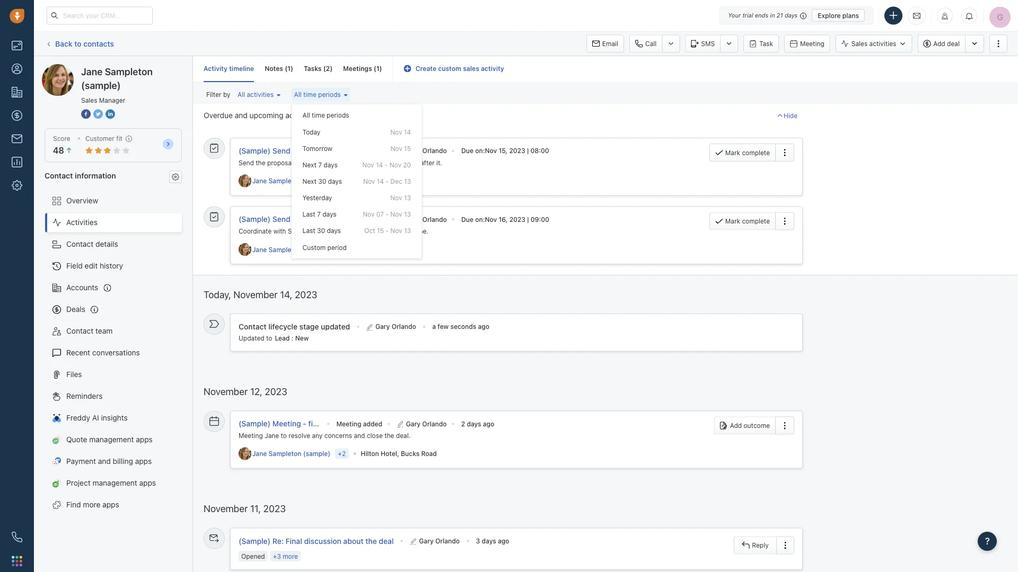 Task type: locate. For each thing, give the bounding box(es) containing it.
2 vertical spatial jane sampleton (sample) link
[[252, 450, 333, 459]]

2 tasks image from the top
[[209, 212, 219, 222]]

0 vertical spatial 30
[[318, 178, 326, 185]]

2 on from the top
[[475, 216, 483, 223]]

discussion
[[304, 537, 341, 546]]

1 horizontal spatial proposal
[[306, 146, 336, 155]]

1 ) from the left
[[291, 65, 293, 72]]

13 right dec on the left
[[404, 178, 411, 185]]

it.
[[436, 159, 442, 166]]

1 vertical spatial ago
[[483, 420, 494, 428]]

1 vertical spatial november
[[204, 386, 248, 398]]

new
[[295, 335, 309, 342]]

1 mark from the top
[[725, 149, 740, 157]]

sampleton down "steve"
[[269, 246, 301, 253]]

periods down all time periods dropdown button
[[327, 112, 349, 119]]

pricing up the last 30 days
[[306, 215, 330, 224]]

sales
[[463, 65, 479, 72]]

1 vertical spatial last
[[303, 227, 315, 235]]

0 vertical spatial pricing
[[306, 215, 330, 224]]

november 11, 2023
[[204, 504, 286, 515]]

sampleton down (sample) send the proposal document link
[[269, 177, 301, 185]]

4 13 from the top
[[404, 227, 411, 235]]

orlando for meeting jane to resolve any concerns and close the deal.
[[422, 420, 447, 428]]

mark for (sample) send the pricing quote
[[725, 218, 740, 225]]

meetings image
[[209, 417, 219, 426]]

activity timeline
[[204, 65, 254, 72]]

2 1 from the left
[[376, 65, 379, 72]]

1 vertical spatial jane sampleton (sample) link
[[252, 245, 333, 254]]

quote management apps
[[66, 436, 153, 444]]

0 vertical spatial ago
[[478, 323, 489, 331]]

1 vertical spatial :
[[483, 216, 485, 223]]

gary up the jane.
[[406, 216, 421, 223]]

linkedin circled image
[[106, 108, 115, 120]]

on left 16,
[[475, 216, 483, 223]]

due left 15,
[[461, 147, 474, 155]]

pricing up period
[[328, 228, 349, 235]]

contact team
[[66, 327, 113, 336]]

0 vertical spatial due
[[461, 147, 474, 155]]

0 horizontal spatial more
[[83, 501, 100, 510]]

13 down nov 13
[[404, 211, 411, 218]]

| for document
[[527, 147, 529, 155]]

0 horizontal spatial proposal
[[267, 159, 293, 166]]

1 horizontal spatial document
[[338, 146, 374, 155]]

complete for (sample) send the proposal document
[[742, 149, 770, 157]]

orlando up the jane.
[[422, 216, 447, 223]]

a few seconds ago updated to lead : new
[[239, 323, 489, 342]]

1 tasks image from the top
[[209, 144, 219, 153]]

call
[[645, 40, 657, 47]]

|
[[527, 147, 529, 155], [527, 216, 529, 223]]

tasks
[[304, 65, 322, 72]]

apps for quote management apps
[[136, 436, 153, 444]]

custom
[[303, 244, 326, 251]]

2 +1 from the top
[[338, 246, 345, 253]]

next up yesterday
[[303, 178, 316, 185]]

orlando up road in the bottom of the page
[[422, 420, 447, 428]]

nov 14 - dec 13
[[363, 178, 411, 185]]

nov 07 - nov 13
[[363, 211, 411, 218]]

sampleton down contacts
[[81, 64, 118, 73]]

+1 down send the proposal document and follow up with this contact after it.
[[338, 177, 345, 185]]

30 for next
[[318, 178, 326, 185]]

Search your CRM... text field
[[47, 7, 153, 25]]

1 vertical spatial document
[[295, 159, 325, 166]]

0 horizontal spatial )
[[291, 65, 293, 72]]

project
[[66, 479, 91, 488]]

apps
[[136, 436, 153, 444], [135, 457, 152, 466], [139, 479, 156, 488], [102, 501, 119, 510]]

last 30 days
[[303, 227, 341, 235]]

next down (sample) send the proposal document link
[[303, 161, 316, 169]]

1 horizontal spatial sales
[[852, 40, 868, 47]]

nov down up
[[363, 178, 375, 185]]

2 mark complete button from the top
[[710, 212, 775, 230]]

1 horizontal spatial 15
[[404, 145, 411, 152]]

meeting for meeting added
[[336, 420, 361, 428]]

find more apps
[[66, 501, 119, 510]]

1 last from the top
[[303, 211, 315, 218]]

mark complete button for (sample) send the pricing quote
[[710, 212, 775, 230]]

field edit history
[[66, 262, 123, 271]]

jane sampleton (sample) link down "steve"
[[252, 245, 333, 254]]

7 up next 30 days
[[318, 161, 322, 169]]

send inside (sample) send the proposal document link
[[272, 146, 290, 155]]

2 horizontal spatial )
[[379, 65, 382, 72]]

1 vertical spatial meeting
[[336, 420, 361, 428]]

15 up contact
[[404, 145, 411, 152]]

2 last from the top
[[303, 227, 315, 235]]

deal
[[947, 40, 960, 47], [379, 537, 394, 546]]

3 ( from the left
[[374, 65, 376, 72]]

sales activities button
[[836, 35, 918, 53], [836, 35, 912, 53]]

7 down yesterday
[[317, 211, 321, 218]]

-
[[385, 161, 388, 169], [386, 178, 389, 185], [386, 211, 389, 218], [386, 227, 389, 235]]

0 vertical spatial last
[[303, 211, 315, 218]]

0 horizontal spatial 15
[[377, 227, 384, 235]]

your
[[728, 12, 741, 19]]

: left new
[[291, 335, 293, 342]]

0 vertical spatial activities
[[870, 40, 896, 47]]

plans
[[843, 12, 859, 19]]

meeting inside button
[[800, 40, 825, 47]]

1 horizontal spatial 2
[[461, 420, 465, 428]]

contact for contact details
[[66, 240, 93, 249]]

(sample) up coordinate
[[239, 215, 271, 224]]

3 (sample) from the top
[[239, 537, 271, 546]]

nov 13
[[391, 194, 411, 202]]

( right meetings
[[374, 65, 376, 72]]

tasks image for (sample) send the pricing quote
[[209, 212, 219, 222]]

tasks image for (sample) send the proposal document
[[209, 144, 219, 153]]

back
[[55, 39, 72, 48]]

quote up coordinate with steve for the pricing quote and send it to jane. on the top left
[[332, 215, 352, 224]]

2 complete from the top
[[742, 218, 770, 225]]

apps down project management apps
[[102, 501, 119, 510]]

details
[[95, 240, 118, 249]]

0 vertical spatial send
[[272, 146, 290, 155]]

1 horizontal spatial )
[[330, 65, 333, 72]]

nov up nov 15
[[390, 128, 402, 136]]

hide
[[784, 112, 798, 119]]

15 for oct
[[377, 227, 384, 235]]

1 vertical spatial more
[[283, 553, 298, 560]]

1 | from the top
[[527, 147, 529, 155]]

nov left 15,
[[485, 147, 497, 155]]

deal.
[[396, 432, 411, 440]]

sampleton inside jane sampleton (sample)
[[105, 66, 153, 77]]

13 down nov 14 - dec 13
[[404, 194, 411, 202]]

after
[[421, 159, 435, 166]]

2 horizontal spatial (
[[374, 65, 376, 72]]

payment and billing apps
[[66, 457, 152, 466]]

sales
[[852, 40, 868, 47], [81, 97, 97, 104]]

1 vertical spatial all time periods
[[303, 112, 349, 119]]

tomorrow
[[303, 145, 332, 152]]

1 horizontal spatial deal
[[947, 40, 960, 47]]

1 vertical spatial 2
[[461, 420, 465, 428]]

0 vertical spatial next
[[303, 161, 316, 169]]

0 horizontal spatial (
[[285, 65, 287, 72]]

1 horizontal spatial more
[[283, 553, 298, 560]]

nov right follow
[[362, 161, 374, 169]]

jane sampleton (sample) link up yesterday
[[252, 177, 333, 186]]

due for quote
[[461, 216, 474, 223]]

(sample) send the pricing quote
[[239, 215, 352, 224]]

(sample) send the proposal document
[[239, 146, 374, 155]]

payment
[[66, 457, 96, 466]]

sampleton down resolve at the left bottom of page
[[269, 451, 301, 458]]

apps up payment and billing apps
[[136, 436, 153, 444]]

1 horizontal spatial meeting
[[336, 420, 361, 428]]

document down (sample) send the proposal document link
[[295, 159, 325, 166]]

2 ) from the left
[[330, 65, 333, 72]]

(sample) down any
[[303, 451, 330, 458]]

13
[[404, 178, 411, 185], [404, 194, 411, 202], [404, 211, 411, 218], [404, 227, 411, 235]]

gary orlando up deal.
[[406, 420, 447, 428]]

3 13 from the top
[[404, 211, 411, 218]]

gary orlando left "a"
[[375, 323, 416, 331]]

2 vertical spatial november
[[204, 504, 248, 515]]

1 mark complete button from the top
[[710, 144, 775, 162]]

freddy ai insights
[[66, 414, 128, 423]]

sales up facebook circled icon
[[81, 97, 97, 104]]

time up today
[[312, 112, 325, 119]]

| left '08:00'
[[527, 147, 529, 155]]

15
[[404, 145, 411, 152], [377, 227, 384, 235]]

(sample) up manager
[[120, 64, 150, 73]]

activities
[[870, 40, 896, 47], [247, 91, 274, 98], [285, 111, 316, 120]]

2 ( from the left
[[323, 65, 326, 72]]

all time periods down tasks ( 2 )
[[294, 91, 341, 98]]

(sample) for (sample) re: final discussion about the deal
[[239, 537, 271, 546]]

2023 right "11,"
[[263, 504, 286, 515]]

2 13 from the top
[[404, 194, 411, 202]]

0 vertical spatial +1
[[338, 177, 345, 185]]

meeting down november 12, 2023
[[239, 432, 263, 440]]

gary orlando for meeting jane to resolve any concerns and close the deal.
[[406, 420, 447, 428]]

0 vertical spatial 2
[[326, 65, 330, 72]]

jane inside jane sampleton (sample)
[[81, 66, 103, 77]]

time inside dropdown button
[[303, 91, 316, 98]]

: for (sample) send the proposal document
[[483, 147, 485, 155]]

gary left 3
[[419, 538, 434, 545]]

0 horizontal spatial 1
[[287, 65, 291, 72]]

contact
[[45, 171, 73, 180], [66, 240, 93, 249], [239, 323, 267, 331], [66, 327, 93, 336]]

november left 12,
[[204, 386, 248, 398]]

contact for contact lifecycle stage updated
[[239, 323, 267, 331]]

meeting up concerns
[[336, 420, 361, 428]]

jane sampleton (sample) link down resolve at the left bottom of page
[[252, 450, 333, 459]]

jane.
[[412, 228, 428, 235]]

orlando for send the proposal document and follow up with this contact after it.
[[422, 147, 447, 155]]

1 vertical spatial (sample)
[[239, 215, 271, 224]]

customer fit
[[85, 135, 122, 142]]

meeting jane to resolve any concerns and close the deal.
[[239, 432, 411, 440]]

1 ( from the left
[[285, 65, 287, 72]]

last 7 days
[[303, 211, 337, 218]]

0 horizontal spatial meeting
[[239, 432, 263, 440]]

it
[[399, 228, 403, 235]]

3 ) from the left
[[379, 65, 382, 72]]

sales down "plans"
[[852, 40, 868, 47]]

more for find
[[83, 501, 100, 510]]

1 horizontal spatial all
[[294, 91, 302, 98]]

30 down 'next 7 days'
[[318, 178, 326, 185]]

jane sampleton (sample) up yesterday
[[252, 177, 330, 185]]

proposal down (sample) send the proposal document link
[[267, 159, 293, 166]]

1 vertical spatial 7
[[317, 211, 321, 218]]

last for last 30 days
[[303, 227, 315, 235]]

last up for at the top left of the page
[[303, 211, 315, 218]]

to right it
[[404, 228, 411, 235]]

0 vertical spatial jane sampleton (sample) link
[[252, 177, 333, 186]]

0 vertical spatial |
[[527, 147, 529, 155]]

2 vertical spatial ago
[[498, 538, 509, 545]]

1 horizontal spatial (
[[323, 65, 326, 72]]

road
[[421, 451, 437, 458]]

final
[[286, 537, 302, 546]]

on for (sample) send the pricing quote
[[475, 216, 483, 223]]

sales for sales activities
[[852, 40, 868, 47]]

activity
[[204, 65, 227, 72]]

2 vertical spatial meeting
[[239, 432, 263, 440]]

2 mark complete from the top
[[725, 218, 770, 225]]

meetings
[[343, 65, 372, 72]]

contact down activities
[[66, 240, 93, 249]]

insights
[[101, 414, 128, 423]]

2 vertical spatial :
[[291, 335, 293, 342]]

0 vertical spatial 7
[[318, 161, 322, 169]]

16,
[[499, 216, 508, 223]]

steve
[[288, 228, 305, 235]]

0 horizontal spatial all
[[238, 91, 245, 98]]

0 vertical spatial document
[[338, 146, 374, 155]]

send up "steve"
[[272, 215, 290, 224]]

for
[[306, 228, 315, 235]]

tasks image
[[209, 144, 219, 153], [209, 212, 219, 222]]

more right find
[[83, 501, 100, 510]]

(sample) for 1st "jane sampleton (sample)" link from the bottom
[[303, 451, 330, 458]]

0 vertical spatial all time periods
[[294, 91, 341, 98]]

nov right 07
[[391, 211, 402, 218]]

1 jane sampleton (sample) link from the top
[[252, 177, 333, 186]]

next
[[303, 161, 316, 169], [303, 178, 316, 185]]

2 vertical spatial 14
[[377, 178, 384, 185]]

oct 15 - nov 13
[[364, 227, 411, 235]]

1 1 from the left
[[287, 65, 291, 72]]

0 horizontal spatial 2
[[326, 65, 330, 72]]

on for (sample) send the proposal document
[[475, 147, 483, 155]]

2 | from the top
[[527, 216, 529, 223]]

14
[[404, 128, 411, 136], [376, 161, 383, 169], [377, 178, 384, 185]]

gary orlando
[[406, 147, 447, 155], [406, 216, 447, 223], [375, 323, 416, 331], [406, 420, 447, 428], [419, 538, 460, 545]]

the down (sample) send the proposal document link
[[256, 159, 265, 166]]

november left "11,"
[[204, 504, 248, 515]]

) for notes ( 1 )
[[291, 65, 293, 72]]

1 mark complete from the top
[[725, 149, 770, 157]]

1 vertical spatial quote
[[350, 228, 368, 235]]

email button
[[586, 35, 624, 53]]

(sample) re: final discussion about the deal
[[239, 537, 394, 546]]

0 vertical spatial periods
[[318, 91, 341, 98]]

0 vertical spatial quote
[[332, 215, 352, 224]]

contact up recent
[[66, 327, 93, 336]]

0 vertical spatial :
[[483, 147, 485, 155]]

apps down payment and billing apps
[[139, 479, 156, 488]]

management
[[89, 436, 134, 444], [93, 479, 137, 488]]

- for oct 15 - nov 13
[[386, 227, 389, 235]]

14 up nov 15
[[404, 128, 411, 136]]

1 right notes
[[287, 65, 291, 72]]

( right tasks
[[323, 65, 326, 72]]

2 (sample) from the top
[[239, 215, 271, 224]]

0 vertical spatial mark complete
[[725, 149, 770, 157]]

and down the meeting added
[[354, 432, 365, 440]]

contact lifecycle stage updated
[[239, 323, 350, 331]]

| left 09:00
[[527, 216, 529, 223]]

0 horizontal spatial deal
[[379, 537, 394, 546]]

2 horizontal spatial activities
[[870, 40, 896, 47]]

more for +3
[[283, 553, 298, 560]]

: left 16,
[[483, 216, 485, 223]]

| for quote
[[527, 216, 529, 223]]

november left 14,
[[233, 289, 278, 300]]

due on : nov 15, 2023 | 08:00
[[461, 147, 549, 155]]

management up payment and billing apps
[[89, 436, 134, 444]]

0 vertical spatial mark
[[725, 149, 740, 157]]

more right +3
[[283, 553, 298, 560]]

gary up contact
[[406, 147, 421, 155]]

2 horizontal spatial all
[[303, 112, 310, 119]]

1 vertical spatial sales
[[81, 97, 97, 104]]

15 for nov
[[404, 145, 411, 152]]

gary orlando up the jane.
[[406, 216, 447, 223]]

1 vertical spatial mark
[[725, 218, 740, 225]]

2 vertical spatial (sample)
[[239, 537, 271, 546]]

+3 more button
[[270, 551, 306, 562]]

task button
[[744, 35, 779, 53]]

+2
[[338, 451, 346, 458]]

1 due from the top
[[461, 147, 474, 155]]

updated
[[239, 335, 264, 342]]

1 13 from the top
[[404, 178, 411, 185]]

more inside button
[[283, 553, 298, 560]]

(sample) up sales manager at top left
[[81, 80, 121, 91]]

more
[[83, 501, 100, 510], [283, 553, 298, 560]]

+1 for document
[[338, 177, 345, 185]]

stage change image
[[209, 320, 219, 329]]

1 vertical spatial mark complete button
[[710, 212, 775, 230]]

time down tasks
[[303, 91, 316, 98]]

1 (sample) from the top
[[239, 146, 271, 155]]

with left "steve"
[[273, 228, 286, 235]]

on left 15,
[[475, 147, 483, 155]]

send inside "(sample) send the pricing quote" link
[[272, 215, 290, 224]]

0 vertical spatial mark complete button
[[710, 144, 775, 162]]

custom
[[438, 65, 461, 72]]

( right notes
[[285, 65, 287, 72]]

1 vertical spatial mark complete
[[725, 218, 770, 225]]

1 vertical spatial activities
[[247, 91, 274, 98]]

ago for 2 days ago
[[483, 420, 494, 428]]

(sample) for "jane sampleton (sample)" link for proposal
[[303, 177, 330, 185]]

orlando for coordinate with steve for the pricing quote and send it to jane.
[[422, 216, 447, 223]]

to left lead
[[266, 335, 272, 342]]

(sample) down 'next 7 days'
[[303, 177, 330, 185]]

0 vertical spatial 15
[[404, 145, 411, 152]]

email
[[602, 40, 618, 47]]

meeting for meeting
[[800, 40, 825, 47]]

- up nov 14 - dec 13
[[385, 161, 388, 169]]

jane sampleton (sample) down resolve at the left bottom of page
[[252, 451, 330, 458]]

mark complete for (sample) send the proposal document
[[725, 149, 770, 157]]

all time periods inside all time periods dropdown button
[[294, 91, 341, 98]]

14 for nov 14 - nov 20
[[376, 161, 383, 169]]

1 next from the top
[[303, 161, 316, 169]]

: for (sample) send the pricing quote
[[483, 216, 485, 223]]

14 left this
[[376, 161, 383, 169]]

jane sampleton (sample) down "steve"
[[252, 246, 330, 253]]

1 vertical spatial management
[[93, 479, 137, 488]]

1 vertical spatial send
[[239, 159, 254, 166]]

1 vertical spatial time
[[312, 112, 325, 119]]

mark complete button
[[710, 144, 775, 162], [710, 212, 775, 230]]

1 +1 from the top
[[338, 177, 345, 185]]

( for notes
[[285, 65, 287, 72]]

manager
[[99, 97, 125, 104]]

2 horizontal spatial meeting
[[800, 40, 825, 47]]

2 due from the top
[[461, 216, 474, 223]]

hotel,
[[381, 451, 399, 458]]

2 mark from the top
[[725, 218, 740, 225]]

notes ( 1 )
[[265, 65, 293, 72]]

contact
[[396, 159, 419, 166]]

2 jane sampleton (sample) link from the top
[[252, 245, 333, 254]]

1 vertical spatial 15
[[377, 227, 384, 235]]

1 on from the top
[[475, 147, 483, 155]]

- for nov 14 - nov 20
[[385, 161, 388, 169]]

0 vertical spatial meeting
[[800, 40, 825, 47]]

management down payment and billing apps
[[93, 479, 137, 488]]

1 vertical spatial due
[[461, 216, 474, 223]]

) for tasks ( 2 )
[[330, 65, 333, 72]]

- for nov 07 - nov 13
[[386, 211, 389, 218]]

1 vertical spatial next
[[303, 178, 316, 185]]

1 vertical spatial deal
[[379, 537, 394, 546]]

by
[[223, 91, 230, 98]]

1 vertical spatial add
[[730, 422, 742, 430]]

1 vertical spatial +1
[[338, 246, 345, 253]]

0 vertical spatial add
[[934, 40, 945, 47]]

(sample) send the proposal document link
[[239, 146, 374, 156]]

overdue and upcoming activities
[[204, 111, 316, 120]]

) right notes
[[291, 65, 293, 72]]

1 vertical spatial on
[[475, 216, 483, 223]]

to inside a few seconds ago updated to lead : new
[[266, 335, 272, 342]]

the right for at the top left of the page
[[317, 228, 326, 235]]

all time periods
[[294, 91, 341, 98], [303, 112, 349, 119]]

0 vertical spatial 14
[[404, 128, 411, 136]]

today, november 14, 2023
[[204, 289, 317, 300]]

apps right billing
[[135, 457, 152, 466]]

phone image
[[12, 532, 22, 543]]

2 next from the top
[[303, 178, 316, 185]]

gary
[[406, 147, 421, 155], [406, 216, 421, 223], [375, 323, 390, 331], [406, 420, 421, 428], [419, 538, 434, 545]]

1 vertical spatial complete
[[742, 218, 770, 225]]

1 for notes ( 1 )
[[287, 65, 291, 72]]

any
[[312, 432, 323, 440]]

overview
[[66, 197, 98, 205]]

coordinate
[[239, 228, 272, 235]]

0 horizontal spatial with
[[273, 228, 286, 235]]

pricing inside "(sample) send the pricing quote" link
[[306, 215, 330, 224]]

0 vertical spatial more
[[83, 501, 100, 510]]

create
[[416, 65, 437, 72]]

meeting
[[800, 40, 825, 47], [336, 420, 361, 428], [239, 432, 263, 440]]

1 vertical spatial 30
[[317, 227, 325, 235]]

0 vertical spatial deal
[[947, 40, 960, 47]]

1 complete from the top
[[742, 149, 770, 157]]

) right tasks
[[330, 65, 333, 72]]

2
[[326, 65, 330, 72], [461, 420, 465, 428]]

0 vertical spatial management
[[89, 436, 134, 444]]



Task type: vqa. For each thing, say whether or not it's contained in the screenshot.


Task type: describe. For each thing, give the bounding box(es) containing it.
november 12, 2023
[[204, 386, 287, 398]]

21
[[777, 12, 783, 19]]

notes
[[265, 65, 283, 72]]

(sample) for (sample) send the pricing quote
[[239, 215, 271, 224]]

up
[[359, 159, 367, 166]]

gary for deal.
[[406, 420, 421, 428]]

(sample) for "jane sampleton (sample)" link associated with pricing
[[303, 246, 330, 253]]

all activities
[[238, 91, 274, 98]]

jane sampleton (sample) for "jane sampleton (sample)" link associated with pricing
[[252, 246, 330, 253]]

sms button
[[685, 35, 720, 53]]

2023 right 14,
[[295, 289, 317, 300]]

sampleton for "jane sampleton (sample)" link associated with pricing
[[269, 246, 301, 253]]

meeting added
[[336, 420, 382, 428]]

the left deal.
[[385, 432, 394, 440]]

your trial ends in 21 days
[[728, 12, 798, 19]]

nov left 20
[[390, 161, 401, 169]]

apps for project management apps
[[139, 479, 156, 488]]

gary orlando for coordinate with steve for the pricing quote and send it to jane.
[[406, 216, 447, 223]]

trial
[[743, 12, 753, 19]]

concerns
[[324, 432, 352, 440]]

and left billing
[[98, 457, 111, 466]]

0 horizontal spatial document
[[295, 159, 325, 166]]

meetings ( 1 )
[[343, 65, 382, 72]]

the right about
[[366, 537, 377, 546]]

jane sampleton (sample) link for pricing
[[252, 245, 333, 254]]

team
[[95, 327, 113, 336]]

lifecycle
[[268, 323, 297, 331]]

create custom sales activity link
[[404, 65, 504, 72]]

1 horizontal spatial activities
[[285, 111, 316, 120]]

jane sampleton (sample) link for proposal
[[252, 177, 333, 186]]

send for (sample) send the proposal document
[[272, 146, 290, 155]]

last for last 7 days
[[303, 211, 315, 218]]

deal inside button
[[947, 40, 960, 47]]

freddy
[[66, 414, 90, 423]]

and left follow
[[327, 159, 338, 166]]

gary orlando for send the proposal document and follow up with this contact after it.
[[406, 147, 447, 155]]

mark for (sample) send the proposal document
[[725, 149, 740, 157]]

add for add deal
[[934, 40, 945, 47]]

the up "steve"
[[292, 215, 304, 224]]

1 vertical spatial with
[[273, 228, 286, 235]]

seconds
[[451, 323, 476, 331]]

nov down nov 07 - nov 13
[[391, 227, 402, 235]]

30 for last
[[317, 227, 325, 235]]

november for 12,
[[204, 386, 248, 398]]

gary orlando left 3
[[419, 538, 460, 545]]

(sample) re: final discussion about the deal link
[[239, 537, 394, 546]]

1 for meetings ( 1 )
[[376, 65, 379, 72]]

jane sampleton (sample) for 1st "jane sampleton (sample)" link from the bottom
[[252, 451, 330, 458]]

gary for contact
[[406, 147, 421, 155]]

15,
[[499, 147, 508, 155]]

and down "task" at the top left of the page
[[370, 228, 381, 235]]

activities
[[66, 218, 98, 227]]

due on : nov 16, 2023 | 09:00
[[461, 216, 549, 223]]

next for next 30 days
[[303, 178, 316, 185]]

add for add outcome
[[730, 422, 742, 430]]

+1 for quote
[[338, 246, 345, 253]]

(sample) inside jane sampleton (sample)
[[81, 80, 121, 91]]

to left resolve at the left bottom of page
[[281, 432, 287, 440]]

apps for find more apps
[[102, 501, 119, 510]]

7 for last
[[317, 211, 321, 218]]

contact details
[[66, 240, 118, 249]]

3 jane sampleton (sample) link from the top
[[252, 450, 333, 459]]

ago inside a few seconds ago updated to lead : new
[[478, 323, 489, 331]]

all inside dropdown button
[[294, 91, 302, 98]]

13 for oct 15 - nov 13
[[404, 227, 411, 235]]

1 vertical spatial pricing
[[328, 228, 349, 235]]

sales for sales manager
[[81, 97, 97, 104]]

the down today
[[292, 146, 304, 155]]

meeting for meeting jane to resolve any concerns and close the deal.
[[239, 432, 263, 440]]

yesterday
[[303, 194, 332, 202]]

lead
[[275, 335, 290, 342]]

jane sampleton (sample) for "jane sampleton (sample)" link for proposal
[[252, 177, 330, 185]]

recent
[[66, 349, 90, 357]]

today
[[303, 128, 321, 136]]

send for (sample) send the pricing quote
[[272, 215, 290, 224]]

twitter circled image
[[93, 108, 103, 120]]

bucks
[[401, 451, 420, 458]]

overdue
[[204, 111, 233, 120]]

timeline
[[229, 65, 254, 72]]

upcoming
[[336, 216, 368, 223]]

1 vertical spatial proposal
[[267, 159, 293, 166]]

gary right the updated
[[375, 323, 390, 331]]

sales activities
[[852, 40, 896, 47]]

today,
[[204, 289, 231, 300]]

add deal
[[934, 40, 960, 47]]

0 vertical spatial with
[[369, 159, 381, 166]]

coordinate with steve for the pricing quote and send it to jane.
[[239, 228, 428, 235]]

management for project
[[93, 479, 137, 488]]

send
[[382, 228, 397, 235]]

mng settings image
[[172, 173, 179, 181]]

14 for nov 14 - dec 13
[[377, 178, 384, 185]]

send the proposal document and follow up with this contact after it.
[[239, 159, 442, 166]]

1 vertical spatial periods
[[327, 112, 349, 119]]

07
[[376, 211, 384, 218]]

nov up this
[[391, 145, 402, 152]]

management for quote
[[89, 436, 134, 444]]

reply
[[752, 542, 769, 550]]

( for tasks
[[323, 65, 326, 72]]

activities for all activities
[[247, 91, 274, 98]]

nov left 07
[[363, 211, 375, 218]]

contact for contact team
[[66, 327, 93, 336]]

(sample) send the pricing quote link
[[239, 215, 352, 224]]

2023 right 12,
[[265, 386, 287, 398]]

mark complete for (sample) send the pricing quote
[[725, 218, 770, 225]]

accounts
[[66, 283, 98, 292]]

dec
[[390, 178, 402, 185]]

2023 right 16,
[[509, 216, 526, 223]]

7 for next
[[318, 161, 322, 169]]

gary for it
[[406, 216, 421, 223]]

and right the "overdue"
[[235, 111, 248, 120]]

emails image
[[209, 534, 219, 544]]

activity
[[481, 65, 504, 72]]

sampleton for "jane sampleton (sample)" link for proposal
[[269, 177, 301, 185]]

orlando left "a"
[[392, 323, 416, 331]]

48
[[53, 146, 64, 156]]

added
[[363, 420, 382, 428]]

period
[[328, 244, 347, 251]]

contact for contact information
[[45, 171, 73, 180]]

next 7 days
[[303, 161, 338, 169]]

09:00
[[531, 216, 549, 223]]

sms
[[701, 40, 715, 47]]

facebook circled image
[[81, 108, 91, 120]]

re:
[[272, 537, 284, 546]]

email image
[[913, 11, 921, 20]]

all time periods button
[[291, 88, 351, 101]]

due for document
[[461, 147, 474, 155]]

phone element
[[6, 527, 28, 548]]

sampleton for 1st "jane sampleton (sample)" link from the bottom
[[269, 451, 301, 458]]

tasks ( 2 )
[[304, 65, 333, 72]]

14,
[[280, 289, 292, 300]]

to right back
[[74, 39, 81, 48]]

14 for nov 14
[[404, 128, 411, 136]]

contacts
[[83, 39, 114, 48]]

13 for nov 14 - dec 13
[[404, 178, 411, 185]]

3
[[476, 538, 480, 545]]

: inside a few seconds ago updated to lead : new
[[291, 335, 293, 342]]

find
[[66, 501, 81, 510]]

oct
[[364, 227, 375, 235]]

deals
[[66, 305, 85, 314]]

call button
[[630, 35, 662, 53]]

- for nov 14 - dec 13
[[386, 178, 389, 185]]

recent conversations
[[66, 349, 140, 357]]

complete for (sample) send the pricing quote
[[742, 218, 770, 225]]

13 for nov 07 - nov 13
[[404, 211, 411, 218]]

orlando left 3
[[435, 538, 460, 545]]

next for next 7 days
[[303, 161, 316, 169]]

november for 11,
[[204, 504, 248, 515]]

ago for 3 days ago
[[498, 538, 509, 545]]

( for meetings
[[374, 65, 376, 72]]

customer
[[85, 135, 115, 142]]

mark complete button for (sample) send the proposal document
[[710, 144, 775, 162]]

freshworks switcher image
[[12, 556, 22, 567]]

reminders
[[66, 392, 103, 401]]

nov 14
[[390, 128, 411, 136]]

(sample) for (sample) send the proposal document
[[239, 146, 271, 155]]

nov down dec on the left
[[391, 194, 402, 202]]

12,
[[250, 386, 262, 398]]

) for meetings ( 1 )
[[379, 65, 382, 72]]

periods inside dropdown button
[[318, 91, 341, 98]]

activities for sales activities
[[870, 40, 896, 47]]

explore plans
[[818, 12, 859, 19]]

explore plans link
[[812, 9, 865, 22]]

nov left 16,
[[485, 216, 497, 223]]

add deal button
[[918, 35, 965, 53]]

2023 right 15,
[[509, 147, 525, 155]]

0 vertical spatial november
[[233, 289, 278, 300]]

jane sampleton (sample) up manager
[[81, 66, 153, 91]]

08:00
[[531, 147, 549, 155]]

jane sampleton (sample) down contacts
[[63, 64, 150, 73]]

files
[[66, 370, 82, 379]]



